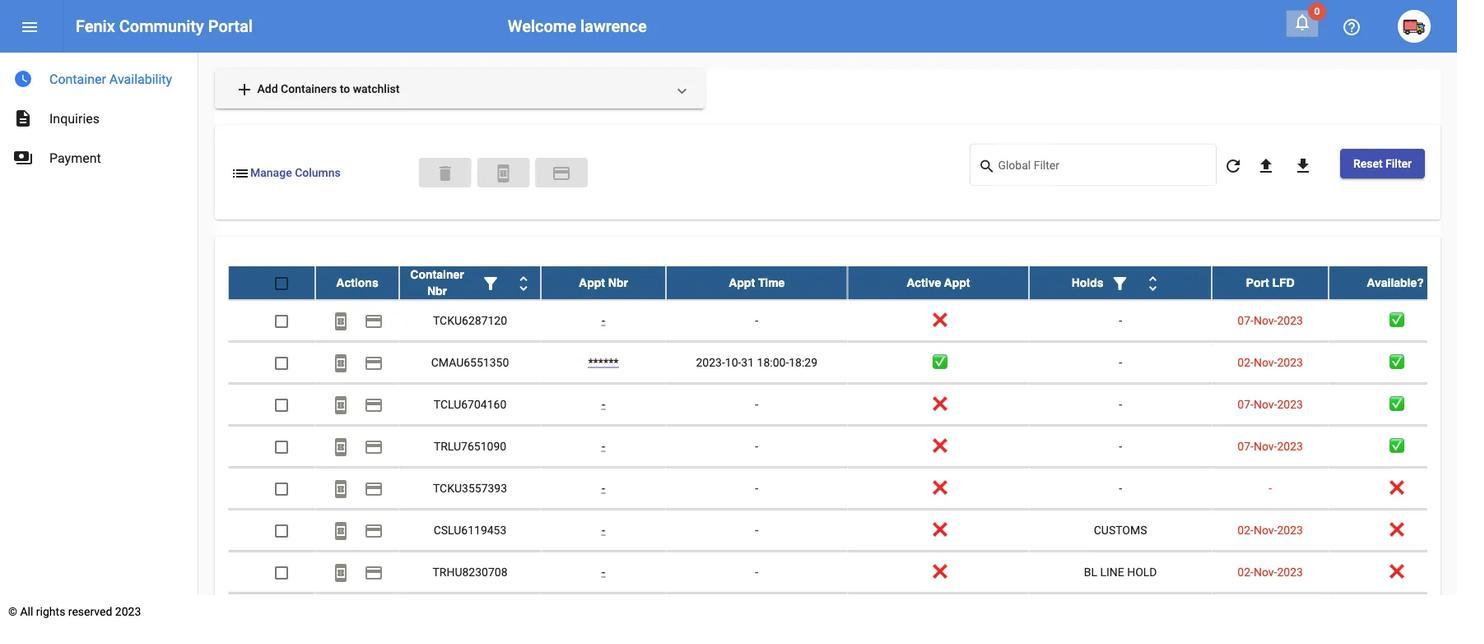 Task type: describe. For each thing, give the bounding box(es) containing it.
❌ for trlu7651090
[[933, 440, 944, 453]]

active appt
[[907, 276, 970, 289]]

2 row from the top
[[228, 300, 1457, 342]]

portal
[[208, 16, 253, 36]]

❌ for trhu8230708
[[933, 566, 944, 579]]

tclu6704160
[[434, 398, 507, 411]]

inquiries
[[49, 111, 100, 126]]

menu button
[[13, 10, 46, 43]]

notifications_none button
[[1286, 10, 1319, 37]]

4 cell from the left
[[541, 594, 666, 629]]

active
[[907, 276, 941, 289]]

2023-
[[696, 356, 725, 369]]

10-
[[725, 356, 741, 369]]

appt nbr
[[579, 276, 628, 289]]

add
[[257, 82, 278, 95]]

2023 for tcku6287120
[[1277, 314, 1303, 327]]

payment button for cmau6551350
[[357, 346, 390, 379]]

port lfd
[[1246, 276, 1295, 289]]

2023 for trhu8230708
[[1277, 566, 1303, 579]]

© all rights reserved 2023
[[8, 605, 141, 619]]

list
[[231, 163, 250, 183]]

nov- for tclu6704160
[[1254, 398, 1277, 411]]

payment button for trlu7651090
[[357, 430, 390, 463]]

all
[[20, 605, 33, 619]]

customs
[[1094, 524, 1147, 537]]

- link for cslu6119453
[[602, 524, 605, 537]]

search
[[978, 158, 996, 175]]

book_online button for cmau6551350
[[324, 346, 357, 379]]

02-nov-2023 for customs
[[1238, 524, 1303, 537]]

nov- for trhu8230708
[[1254, 566, 1277, 579]]

reset filter button
[[1340, 149, 1425, 179]]

filter_alt button for holds
[[1104, 266, 1136, 299]]

reset
[[1353, 157, 1383, 170]]

2023 for tclu6704160
[[1277, 398, 1303, 411]]

07- for tclu6704160
[[1238, 398, 1254, 411]]

- link for tcku3557393
[[602, 482, 605, 495]]

payment for cslu6119453
[[364, 521, 384, 541]]

07-nov-2023 for trlu7651090
[[1238, 440, 1303, 453]]

07-nov-2023 for tcku6287120
[[1238, 314, 1303, 327]]

payment for tcku3557393
[[364, 479, 384, 499]]

no color image for payment button related to trhu8230708
[[364, 563, 384, 583]]

no color image inside file_download button
[[1293, 156, 1313, 176]]

appt for appt nbr
[[579, 276, 605, 289]]

Global Watchlist Filter field
[[998, 162, 1208, 175]]

fenix
[[76, 16, 115, 36]]

appt time column header
[[666, 266, 848, 299]]

book_online for trlu7651090
[[331, 437, 351, 457]]

file_upload button
[[1250, 149, 1283, 182]]

fenix community portal
[[76, 16, 253, 36]]

❌ for tcku3557393
[[933, 482, 944, 495]]

payment button for trhu8230708
[[357, 556, 390, 589]]

9 cell from the left
[[1329, 594, 1457, 629]]

no color image for book_online button related to trhu8230708
[[331, 563, 351, 583]]

nov- for cmau6551350
[[1254, 356, 1277, 369]]

reset filter
[[1353, 157, 1412, 170]]

time
[[758, 276, 785, 289]]

02- for -
[[1238, 356, 1254, 369]]

book_online for tclu6704160
[[331, 395, 351, 415]]

menu
[[20, 17, 40, 37]]

nbr for appt nbr
[[608, 276, 628, 289]]

delete
[[435, 163, 455, 183]]

line
[[1100, 566, 1124, 579]]

book_online button for tcku6287120
[[324, 304, 357, 337]]

02-nov-2023 for -
[[1238, 356, 1303, 369]]

02- for bl line hold
[[1238, 566, 1254, 579]]

bl line hold
[[1084, 566, 1157, 579]]

2 cell from the left
[[315, 594, 399, 629]]

grid containing filter_alt
[[228, 266, 1457, 629]]

cslu6119453
[[434, 524, 507, 537]]

payment button for tclu6704160
[[357, 388, 390, 421]]

©
[[8, 605, 17, 619]]

reserved
[[68, 605, 112, 619]]

watch_later
[[13, 69, 33, 89]]

list manage columns
[[231, 163, 341, 183]]

- link for tcku6287120
[[602, 314, 605, 327]]

trlu7651090
[[434, 440, 506, 453]]

book_online button for trlu7651090
[[324, 430, 357, 463]]

hold
[[1127, 566, 1157, 579]]

port lfd column header
[[1212, 266, 1329, 299]]

no color image for filter_alt popup button related to container nbr
[[481, 274, 501, 293]]

lawrence
[[580, 16, 647, 36]]

✅ for cmau6551350
[[1390, 356, 1401, 369]]

5 row from the top
[[228, 426, 1457, 468]]

no color image for payment button related to tcku3557393
[[364, 479, 384, 499]]

holds
[[1072, 276, 1104, 289]]

✅ for tcku6287120
[[1390, 314, 1401, 327]]

book_online button for tcku3557393
[[324, 472, 357, 505]]

02-nov-2023 for bl line hold
[[1238, 566, 1303, 579]]

row containing filter_alt
[[228, 266, 1457, 300]]

help_outline button
[[1335, 10, 1368, 43]]

container availability
[[49, 71, 172, 87]]

filter_alt inside popup button
[[481, 274, 501, 293]]

payment button for tcku6287120
[[357, 304, 390, 337]]

no color image containing description
[[13, 109, 33, 128]]

nov- for tcku6287120
[[1254, 314, 1277, 327]]

notifications_none
[[1292, 12, 1312, 32]]

unfold_more for container nbr
[[514, 274, 533, 293]]

❌ for tclu6704160
[[933, 398, 944, 411]]

no color image for holds unfold_more button
[[1143, 274, 1163, 293]]



Task type: locate. For each thing, give the bounding box(es) containing it.
delete image
[[435, 163, 455, 183]]

6 nov- from the top
[[1254, 566, 1277, 579]]

availability
[[109, 71, 172, 87]]

3 appt from the left
[[944, 276, 970, 289]]

no color image containing notifications_none
[[1292, 12, 1312, 32]]

2 horizontal spatial appt
[[944, 276, 970, 289]]

1 nov- from the top
[[1254, 314, 1277, 327]]

no color image containing file_upload
[[1256, 156, 1276, 176]]

container for availability
[[49, 71, 106, 87]]

container up the tcku6287120
[[410, 268, 464, 281]]

appt nbr column header
[[541, 266, 666, 299]]

no color image containing search
[[978, 157, 998, 177]]

payment for tclu6704160
[[364, 395, 384, 415]]

appt left time
[[729, 276, 755, 289]]

container for nbr
[[410, 268, 464, 281]]

community
[[119, 16, 204, 36]]

no color image for book_online button for tcku6287120
[[331, 311, 351, 331]]

payment for trlu7651090
[[364, 437, 384, 457]]

2 02-nov-2023 from the top
[[1238, 524, 1303, 537]]

no color image for file_upload button
[[1256, 156, 1276, 176]]

5 cell from the left
[[666, 594, 848, 629]]

no color image for notifications_none popup button
[[1292, 12, 1312, 32]]

no color image containing menu
[[20, 17, 40, 37]]

2 nov- from the top
[[1254, 356, 1277, 369]]

appt for appt time
[[729, 276, 755, 289]]

4 nov- from the top
[[1254, 440, 1277, 453]]

unfold_more button right holds filter_alt in the right top of the page
[[1136, 266, 1169, 299]]

no color image for refresh button at the top of page
[[1223, 156, 1243, 176]]

no color image inside help_outline popup button
[[1342, 17, 1362, 37]]

1 horizontal spatial nbr
[[608, 276, 628, 289]]

1 horizontal spatial container
[[410, 268, 464, 281]]

container up inquiries
[[49, 71, 106, 87]]

no color image containing file_download
[[1293, 156, 1313, 176]]

0 horizontal spatial filter_alt
[[481, 274, 501, 293]]

available? column header
[[1329, 266, 1457, 299]]

9 row from the top
[[228, 594, 1457, 629]]

navigation
[[0, 53, 198, 178]]

- link for trlu7651090
[[602, 440, 605, 453]]

add
[[235, 80, 254, 99]]

no color image inside file_upload button
[[1256, 156, 1276, 176]]

tcku3557393
[[433, 482, 507, 495]]

6 cell from the left
[[848, 594, 1029, 629]]

2 unfold_more button from the left
[[1136, 266, 1169, 299]]

filter_alt
[[481, 274, 501, 293], [1110, 274, 1130, 293]]

tcku6287120
[[433, 314, 507, 327]]

book_online button for cslu6119453
[[324, 514, 357, 547]]

nbr up the tcku6287120
[[427, 284, 447, 298]]

1 appt from the left
[[579, 276, 605, 289]]

payment button
[[535, 158, 588, 188], [357, 304, 390, 337], [357, 346, 390, 379], [357, 388, 390, 421], [357, 430, 390, 463], [357, 472, 390, 505], [357, 514, 390, 547], [357, 556, 390, 589]]

no color image inside filter_alt popup button
[[1110, 274, 1130, 293]]

no color image for cslu6119453 payment button
[[364, 521, 384, 541]]

2 02- from the top
[[1238, 524, 1254, 537]]

3 row from the top
[[228, 342, 1457, 384]]

description
[[13, 109, 33, 128]]

container inside row
[[410, 268, 464, 281]]

nov- for cslu6119453
[[1254, 524, 1277, 537]]

book_online button for tclu6704160
[[324, 388, 357, 421]]

✅ for tclu6704160
[[1390, 398, 1401, 411]]

1 horizontal spatial filter_alt button
[[1104, 266, 1136, 299]]

1 vertical spatial 07-nov-2023
[[1238, 398, 1303, 411]]

0 vertical spatial 02-nov-2023
[[1238, 356, 1303, 369]]

unfold_more button for holds
[[1136, 266, 1169, 299]]

no color image
[[20, 17, 40, 37], [1342, 17, 1362, 37], [235, 80, 254, 99], [13, 109, 33, 128], [13, 148, 33, 168], [1293, 156, 1313, 176], [231, 163, 250, 183], [1110, 274, 1130, 293], [364, 311, 384, 331], [364, 353, 384, 373], [331, 395, 351, 415], [364, 395, 384, 415], [364, 437, 384, 457], [331, 479, 351, 499], [331, 521, 351, 541]]

1 horizontal spatial unfold_more button
[[1136, 266, 1169, 299]]

5 - link from the top
[[602, 524, 605, 537]]

0 horizontal spatial filter_alt button
[[474, 266, 507, 299]]

grid
[[228, 266, 1457, 629]]

filter_alt right holds on the top right of the page
[[1110, 274, 1130, 293]]

2 filter_alt button from the left
[[1104, 266, 1136, 299]]

book_online button
[[477, 158, 530, 188], [324, 304, 357, 337], [324, 346, 357, 379], [324, 388, 357, 421], [324, 430, 357, 463], [324, 472, 357, 505], [324, 514, 357, 547], [324, 556, 357, 589]]

payment button for cslu6119453
[[357, 514, 390, 547]]

book_online for cslu6119453
[[331, 521, 351, 541]]

nov-
[[1254, 314, 1277, 327], [1254, 356, 1277, 369], [1254, 398, 1277, 411], [1254, 440, 1277, 453], [1254, 524, 1277, 537], [1254, 566, 1277, 579]]

07- for trlu7651090
[[1238, 440, 1254, 453]]

payments
[[13, 148, 33, 168]]

2 column header from the left
[[1029, 266, 1212, 299]]

8 cell from the left
[[1212, 594, 1329, 629]]

2023 for trlu7651090
[[1277, 440, 1303, 453]]

navigation containing watch_later
[[0, 53, 198, 178]]

unfold_more right holds filter_alt in the right top of the page
[[1143, 274, 1163, 293]]

file_download
[[1293, 156, 1313, 176]]

2 07-nov-2023 from the top
[[1238, 398, 1303, 411]]

no color image containing filter_alt
[[1110, 274, 1130, 293]]

rights
[[36, 605, 65, 619]]

holds filter_alt
[[1072, 274, 1130, 293]]

payment for trhu8230708
[[364, 563, 384, 583]]

2 07- from the top
[[1238, 398, 1254, 411]]

8 row from the top
[[228, 552, 1457, 594]]

2 vertical spatial 02-nov-2023
[[1238, 566, 1303, 579]]

manage
[[250, 166, 292, 180]]

no color image inside menu "button"
[[20, 17, 40, 37]]

0 horizontal spatial container
[[49, 71, 106, 87]]

1 vertical spatial 02-nov-2023
[[1238, 524, 1303, 537]]

1 cell from the left
[[228, 594, 315, 629]]

- link for trhu8230708
[[602, 566, 605, 579]]

3 - link from the top
[[602, 440, 605, 453]]

book_online for tcku3557393
[[331, 479, 351, 499]]

no color image containing help_outline
[[1342, 17, 1362, 37]]

0 vertical spatial 02-
[[1238, 356, 1254, 369]]

3 07-nov-2023 from the top
[[1238, 440, 1303, 453]]

active appt column header
[[848, 266, 1029, 299]]

0 vertical spatial container
[[49, 71, 106, 87]]

unfold_more button up the tcku6287120
[[507, 266, 540, 299]]

containers
[[281, 82, 337, 95]]

file_upload
[[1256, 156, 1276, 176]]

column header
[[399, 266, 541, 299], [1029, 266, 1212, 299]]

welcome
[[508, 16, 576, 36]]

6 row from the top
[[228, 468, 1457, 510]]

1 unfold_more button from the left
[[507, 266, 540, 299]]

0 vertical spatial 07-nov-2023
[[1238, 314, 1303, 327]]

1 horizontal spatial appt
[[729, 276, 755, 289]]

watchlist
[[353, 82, 400, 95]]

book_online button for trhu8230708
[[324, 556, 357, 589]]

book_online for cmau6551350
[[331, 353, 351, 373]]

6 - link from the top
[[602, 566, 605, 579]]

3 07- from the top
[[1238, 440, 1254, 453]]

2023
[[1277, 314, 1303, 327], [1277, 356, 1303, 369], [1277, 398, 1303, 411], [1277, 440, 1303, 453], [1277, 524, 1303, 537], [1277, 566, 1303, 579], [115, 605, 141, 619]]

lfd
[[1272, 276, 1295, 289]]

7 cell from the left
[[1029, 594, 1212, 629]]

1 unfold_more from the left
[[514, 274, 533, 293]]

payment for tcku6287120
[[364, 311, 384, 331]]

2023 for cslu6119453
[[1277, 524, 1303, 537]]

1 02-nov-2023 from the top
[[1238, 356, 1303, 369]]

cmau6551350
[[431, 356, 509, 369]]

02- for customs
[[1238, 524, 1254, 537]]

nbr
[[608, 276, 628, 289], [427, 284, 447, 298]]

3 cell from the left
[[399, 594, 541, 629]]

nbr up ******
[[608, 276, 628, 289]]

2023-10-31 18:00-18:29
[[696, 356, 818, 369]]

2 - link from the top
[[602, 398, 605, 411]]

2 vertical spatial 07-nov-2023
[[1238, 440, 1303, 453]]

appt up ******
[[579, 276, 605, 289]]

1 07-nov-2023 from the top
[[1238, 314, 1303, 327]]

unfold_more for holds
[[1143, 274, 1163, 293]]

1 vertical spatial container
[[410, 268, 464, 281]]

appt
[[579, 276, 605, 289], [729, 276, 755, 289], [944, 276, 970, 289]]

no color image
[[1292, 12, 1312, 32], [13, 69, 33, 89], [1223, 156, 1243, 176], [1256, 156, 1276, 176], [978, 157, 998, 177], [493, 163, 513, 183], [552, 163, 571, 183], [481, 274, 501, 293], [514, 274, 533, 293], [1143, 274, 1163, 293], [331, 311, 351, 331], [331, 353, 351, 373], [331, 437, 351, 457], [364, 479, 384, 499], [364, 521, 384, 541], [331, 563, 351, 583], [364, 563, 384, 583]]

1 vertical spatial 02-
[[1238, 524, 1254, 537]]

unfold_more button for container nbr
[[507, 266, 540, 299]]

no color image inside navigation
[[13, 69, 33, 89]]

3 02-nov-2023 from the top
[[1238, 566, 1303, 579]]

2 vertical spatial 02-
[[1238, 566, 1254, 579]]

no color image containing watch_later
[[13, 69, 33, 89]]

❌ for cslu6119453
[[933, 524, 944, 537]]

book_online for tcku6287120
[[331, 311, 351, 331]]

0 horizontal spatial unfold_more button
[[507, 266, 540, 299]]

actions column header
[[315, 266, 399, 299]]

02-nov-2023
[[1238, 356, 1303, 369], [1238, 524, 1303, 537], [1238, 566, 1303, 579]]

nov- for trlu7651090
[[1254, 440, 1277, 453]]

no color image inside refresh button
[[1223, 156, 1243, 176]]

to
[[340, 82, 350, 95]]

no color image containing filter_alt
[[481, 274, 501, 293]]

payment
[[49, 150, 101, 166]]

1 - link from the top
[[602, 314, 605, 327]]

file_download button
[[1287, 149, 1320, 182]]

nbr inside column header
[[608, 276, 628, 289]]

1 row from the top
[[228, 266, 1457, 300]]

nbr inside the container nbr
[[427, 284, 447, 298]]

1 filter_alt button from the left
[[474, 266, 507, 299]]

0 horizontal spatial column header
[[399, 266, 541, 299]]

2 filter_alt from the left
[[1110, 274, 1130, 293]]

0 vertical spatial 07-
[[1238, 314, 1254, 327]]

payment
[[552, 163, 571, 183], [364, 311, 384, 331], [364, 353, 384, 373], [364, 395, 384, 415], [364, 437, 384, 457], [364, 479, 384, 499], [364, 521, 384, 541], [364, 563, 384, 583]]

no color image inside filter_alt popup button
[[481, 274, 501, 293]]

02-
[[1238, 356, 1254, 369], [1238, 524, 1254, 537], [1238, 566, 1254, 579]]

help_outline
[[1342, 17, 1362, 37]]

1 vertical spatial 07-
[[1238, 398, 1254, 411]]

2 appt from the left
[[729, 276, 755, 289]]

payment button for tcku3557393
[[357, 472, 390, 505]]

trhu8230708
[[433, 566, 508, 579]]

no color image for book_online button corresponding to cmau6551350
[[331, 353, 351, 373]]

book_online for trhu8230708
[[331, 563, 351, 583]]

✅ for trlu7651090
[[1390, 440, 1401, 453]]

31
[[741, 356, 754, 369]]

2 unfold_more from the left
[[1143, 274, 1163, 293]]

3 02- from the top
[[1238, 566, 1254, 579]]

18:00-
[[757, 356, 789, 369]]

4 - link from the top
[[602, 482, 605, 495]]

book_online
[[493, 163, 513, 183], [331, 311, 351, 331], [331, 353, 351, 373], [331, 395, 351, 415], [331, 437, 351, 457], [331, 479, 351, 499], [331, 521, 351, 541], [331, 563, 351, 583]]

refresh
[[1223, 156, 1243, 176]]

07-nov-2023 for tclu6704160
[[1238, 398, 1303, 411]]

bl
[[1084, 566, 1097, 579]]

- link
[[602, 314, 605, 327], [602, 398, 605, 411], [602, 440, 605, 453], [602, 482, 605, 495], [602, 524, 605, 537], [602, 566, 605, 579]]

2 vertical spatial 07-
[[1238, 440, 1254, 453]]

no color image containing list
[[231, 163, 250, 183]]

refresh button
[[1217, 149, 1250, 182]]

2023 for cmau6551350
[[1277, 356, 1303, 369]]

1 horizontal spatial filter_alt
[[1110, 274, 1130, 293]]

filter
[[1386, 157, 1412, 170]]

1 02- from the top
[[1238, 356, 1254, 369]]

columns
[[295, 166, 341, 180]]

container nbr
[[410, 268, 464, 298]]

filter_alt button
[[474, 266, 507, 299], [1104, 266, 1136, 299]]

appt right active
[[944, 276, 970, 289]]

welcome lawrence
[[508, 16, 647, 36]]

appt time
[[729, 276, 785, 289]]

18:29
[[789, 356, 818, 369]]

1 07- from the top
[[1238, 314, 1254, 327]]

1 horizontal spatial unfold_more
[[1143, 274, 1163, 293]]

no color image containing payments
[[13, 148, 33, 168]]

unfold_more button
[[507, 266, 540, 299], [1136, 266, 1169, 299]]

- link for tclu6704160
[[602, 398, 605, 411]]

no color image inside notifications_none popup button
[[1292, 12, 1312, 32]]

0 horizontal spatial unfold_more
[[514, 274, 533, 293]]

3 nov- from the top
[[1254, 398, 1277, 411]]

1 filter_alt from the left
[[481, 274, 501, 293]]

07-
[[1238, 314, 1254, 327], [1238, 398, 1254, 411], [1238, 440, 1254, 453]]

available?
[[1367, 276, 1424, 289]]

no color image containing add
[[235, 80, 254, 99]]

0 horizontal spatial nbr
[[427, 284, 447, 298]]

5 nov- from the top
[[1254, 524, 1277, 537]]

no color image for book_online button for trlu7651090
[[331, 437, 351, 457]]

1 column header from the left
[[399, 266, 541, 299]]

07- for tcku6287120
[[1238, 314, 1254, 327]]

filter_alt up the tcku6287120
[[481, 274, 501, 293]]

unfold_more left appt nbr
[[514, 274, 533, 293]]

4 row from the top
[[228, 384, 1457, 426]]

cell
[[228, 594, 315, 629], [315, 594, 399, 629], [399, 594, 541, 629], [541, 594, 666, 629], [666, 594, 848, 629], [848, 594, 1029, 629], [1029, 594, 1212, 629], [1212, 594, 1329, 629], [1329, 594, 1457, 629]]

nbr for container nbr
[[427, 284, 447, 298]]

7 row from the top
[[228, 510, 1457, 552]]

****** link
[[588, 356, 619, 369]]

❌
[[933, 314, 944, 327], [933, 398, 944, 411], [933, 440, 944, 453], [933, 482, 944, 495], [1390, 482, 1401, 495], [933, 524, 944, 537], [1390, 524, 1401, 537], [933, 566, 944, 579], [1390, 566, 1401, 579]]

-
[[602, 314, 605, 327], [755, 314, 758, 327], [1119, 314, 1122, 327], [1119, 356, 1122, 369], [602, 398, 605, 411], [755, 398, 758, 411], [1119, 398, 1122, 411], [602, 440, 605, 453], [755, 440, 758, 453], [1119, 440, 1122, 453], [602, 482, 605, 495], [755, 482, 758, 495], [1119, 482, 1122, 495], [1269, 482, 1272, 495], [602, 524, 605, 537], [755, 524, 758, 537], [602, 566, 605, 579], [755, 566, 758, 579]]

0 horizontal spatial appt
[[579, 276, 605, 289]]

filter_alt button for container nbr
[[474, 266, 507, 299]]

add add containers to watchlist
[[235, 80, 400, 99]]

delete button
[[418, 158, 471, 188]]

no color image containing refresh
[[1223, 156, 1243, 176]]

port
[[1246, 276, 1269, 289]]

payment for cmau6551350
[[364, 353, 384, 373]]

1 horizontal spatial column header
[[1029, 266, 1212, 299]]

no color image for container nbr unfold_more button
[[514, 274, 533, 293]]

container
[[49, 71, 106, 87], [410, 268, 464, 281]]

row
[[228, 266, 1457, 300], [228, 300, 1457, 342], [228, 342, 1457, 384], [228, 384, 1457, 426], [228, 426, 1457, 468], [228, 468, 1457, 510], [228, 510, 1457, 552], [228, 552, 1457, 594], [228, 594, 1457, 629]]

******
[[588, 356, 619, 369]]

unfold_more
[[514, 274, 533, 293], [1143, 274, 1163, 293]]

actions
[[336, 276, 378, 289]]

❌ for tcku6287120
[[933, 314, 944, 327]]

07-nov-2023
[[1238, 314, 1303, 327], [1238, 398, 1303, 411], [1238, 440, 1303, 453]]

✅
[[1390, 314, 1401, 327], [933, 356, 944, 369], [1390, 356, 1401, 369], [1390, 398, 1401, 411], [1390, 440, 1401, 453]]



Task type: vqa. For each thing, say whether or not it's contained in the screenshot.


